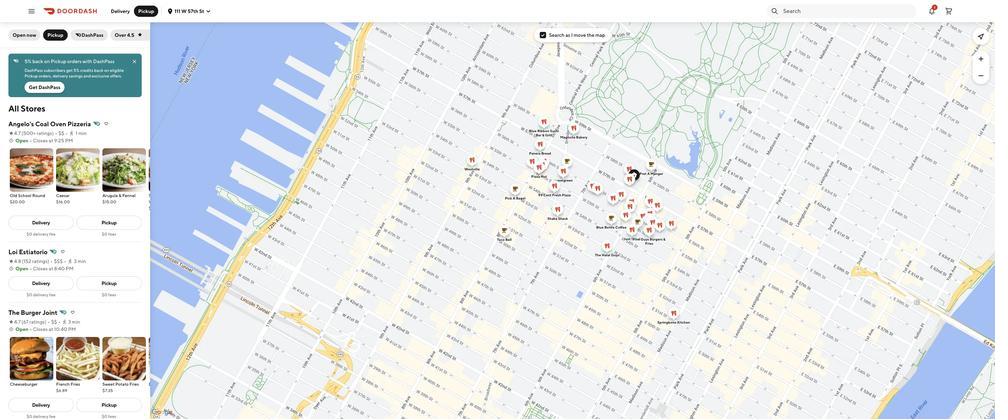 Task type: vqa. For each thing, say whether or not it's contained in the screenshot.
"Hut"
yes



Task type: describe. For each thing, give the bounding box(es) containing it.
open • closes at 8:40 pm
[[15, 266, 74, 272]]

8:40
[[54, 266, 65, 272]]

average rating of 4.8 out of 5 element
[[8, 258, 21, 265]]

111 w 57th st button
[[168, 8, 211, 14]]

pickup for pickup link associated with angelo's coal oven pizzeria
[[102, 220, 117, 226]]

4.8
[[14, 259, 21, 264]]

dashpass button
[[70, 29, 108, 41]]

dashpass inside dashpass button
[[82, 32, 103, 38]]

3 min for the burger joint
[[68, 319, 80, 325]]

$0 for pickup link associated with angelo's coal oven pizzeria
[[102, 232, 107, 237]]

potato
[[115, 382, 129, 387]]

$21.00
[[149, 206, 162, 211]]

) for estiatorio
[[47, 259, 49, 264]]

get dashpass button
[[25, 82, 65, 93]]

loi
[[8, 248, 18, 256]]

old school round $20.00
[[10, 193, 45, 205]]

search
[[549, 32, 565, 38]]

0 vertical spatial pickup button
[[134, 5, 158, 17]]

french fries image
[[56, 337, 100, 381]]

angelo's coal oven pizzeria
[[8, 120, 91, 128]]

pickup for topmost pickup button
[[138, 8, 154, 14]]

all stores
[[8, 104, 45, 113]]

3 min for loi estiatorio
[[74, 259, 86, 264]]

$$ for oven
[[59, 131, 64, 136]]

• right $$$
[[64, 259, 66, 264]]

pm for angelo's coal oven pizzeria
[[65, 138, 73, 143]]

( for angelo's
[[21, 131, 23, 136]]

delivery for the delivery "link" related to coal
[[32, 220, 50, 226]]

3 for loi estiatorio
[[74, 259, 77, 264]]

delivery for the 'delivery' button
[[111, 8, 130, 14]]

$20.00
[[10, 199, 25, 205]]

back inside dashpass subscribers get 5% credits back on eligible pickup orders, delivery savings and exclusive offers.
[[94, 68, 103, 73]]

caesar
[[56, 193, 70, 198]]

zoom out image
[[977, 72, 986, 80]]

credits
[[80, 68, 93, 73]]

& inside arugula & fennel $15.00
[[119, 193, 121, 198]]

coal
[[35, 120, 49, 128]]

2 cheeseburger from the left
[[164, 382, 192, 387]]

( 500+ ratings )
[[21, 131, 54, 136]]

double cheeseburger button
[[149, 337, 192, 388]]

• left $$$
[[51, 259, 53, 264]]

and
[[84, 73, 91, 79]]

57th
[[188, 8, 198, 14]]

with
[[82, 59, 92, 64]]

67
[[23, 319, 29, 325]]

school
[[18, 193, 31, 198]]

old
[[10, 193, 17, 198]]

delivery for second the delivery "link"
[[33, 292, 48, 298]]

open for loi
[[15, 266, 28, 272]]

the burger joint
[[8, 309, 57, 316]]

over
[[115, 32, 126, 38]]

pickup for pickup link for the burger joint
[[102, 402, 117, 408]]

$0 fees for pickup link associated with angelo's coal oven pizzeria
[[102, 232, 116, 237]]

( for loi
[[22, 259, 23, 264]]

4.7 for the
[[14, 319, 21, 325]]

• down ( 67 ratings )
[[30, 327, 32, 332]]

i
[[571, 32, 573, 38]]

0 items, open order cart image
[[945, 7, 953, 15]]

111 w 57th st
[[175, 8, 204, 14]]

500+
[[23, 131, 36, 136]]

map
[[596, 32, 605, 38]]

sweet potato fries $7.35
[[102, 382, 139, 393]]

loi estiatorio
[[8, 248, 48, 256]]

$$$
[[54, 259, 63, 264]]

w
[[181, 8, 187, 14]]

powered by google image
[[152, 409, 173, 416]]

• up open • closes at 10:40 pm
[[48, 319, 50, 325]]

spicy
[[149, 193, 159, 198]]

ratings for burger
[[29, 319, 45, 325]]

3 for the burger joint
[[68, 319, 71, 325]]

get
[[66, 68, 73, 73]]

double cheeseburger
[[149, 382, 192, 387]]

stores
[[21, 104, 45, 113]]

fee for second the delivery "link"
[[49, 292, 56, 298]]

) for burger
[[45, 319, 46, 325]]

open for the
[[15, 327, 28, 332]]

penne
[[160, 193, 173, 198]]

eligible
[[110, 68, 124, 73]]

subscribers
[[44, 68, 65, 73]]

dashpass inside dashpass subscribers get 5% credits back on eligible pickup orders, delivery savings and exclusive offers.
[[25, 68, 43, 73]]

orders
[[67, 59, 81, 64]]

angelo's
[[8, 120, 34, 128]]

dashpass up exclusive
[[93, 59, 115, 64]]

double
[[149, 382, 163, 387]]

• $$$
[[51, 259, 63, 264]]

on inside dashpass subscribers get 5% credits back on eligible pickup orders, delivery savings and exclusive offers.
[[104, 68, 109, 73]]

move
[[574, 32, 586, 38]]

map region
[[115, 0, 995, 419]]

delivery link for burger
[[8, 398, 74, 412]]

exclusive
[[92, 73, 109, 79]]

oven
[[50, 120, 66, 128]]

vodka
[[149, 199, 161, 205]]

estiatorio
[[19, 248, 48, 256]]

4.5
[[127, 32, 134, 38]]

cheeseburger button
[[10, 337, 53, 388]]

• down 152
[[30, 266, 32, 272]]

delivery for burger's the delivery "link"
[[32, 402, 50, 408]]

orders,
[[39, 73, 52, 79]]

joint
[[42, 309, 57, 316]]

now
[[27, 32, 36, 38]]

savings
[[69, 73, 83, 79]]

alla
[[174, 193, 181, 198]]

sweet
[[102, 382, 115, 387]]

round
[[32, 193, 45, 198]]

offers.
[[110, 73, 122, 79]]

$15.00
[[102, 199, 116, 205]]

at for estiatorio
[[49, 266, 53, 272]]

pm for the burger joint
[[68, 327, 76, 332]]

french fries $6.89
[[56, 382, 80, 393]]

burger
[[21, 309, 41, 316]]

0 vertical spatial on
[[44, 59, 50, 64]]

$0 for second the delivery "link"
[[27, 292, 32, 298]]

open menu image
[[27, 7, 36, 15]]

closes for estiatorio
[[33, 266, 48, 272]]

$0 for the delivery "link" related to coal
[[27, 232, 32, 237]]

2 pickup link from the top
[[76, 276, 142, 291]]

• down oven
[[66, 131, 68, 136]]

zoom in image
[[977, 55, 986, 63]]

ratings for coal
[[37, 131, 52, 136]]

spicy penne alla vodka $21.00
[[149, 193, 181, 211]]

the
[[587, 32, 595, 38]]

9:25
[[54, 138, 64, 143]]

• up 9:25
[[55, 131, 57, 136]]

dashpass subscribers get 5% credits back on eligible pickup orders, delivery savings and exclusive offers.
[[25, 68, 125, 79]]

pickup inside dashpass subscribers get 5% credits back on eligible pickup orders, delivery savings and exclusive offers.
[[25, 73, 38, 79]]

min for the burger joint
[[72, 319, 80, 325]]

1 cheeseburger from the left
[[10, 382, 38, 387]]

recenter the map image
[[977, 32, 986, 41]]

as
[[566, 32, 570, 38]]

fee for the delivery "link" related to coal
[[49, 232, 56, 237]]

111
[[175, 8, 180, 14]]

get dashpass
[[29, 85, 60, 90]]

delivery button
[[107, 5, 134, 17]]

5% back on pickup orders with dashpass
[[25, 59, 115, 64]]

5% inside dashpass subscribers get 5% credits back on eligible pickup orders, delivery savings and exclusive offers.
[[73, 68, 79, 73]]



Task type: locate. For each thing, give the bounding box(es) containing it.
notification bell image
[[928, 7, 936, 15]]

magnolia
[[560, 135, 575, 139], [560, 135, 575, 139]]

$0 delivery fee for the delivery "link" related to coal
[[27, 232, 56, 237]]

0 vertical spatial (
[[21, 131, 23, 136]]

( 67 ratings )
[[21, 319, 46, 325]]

1 vertical spatial at
[[49, 266, 53, 272]]

open • closes at 10:40 pm
[[15, 327, 76, 332]]

0 horizontal spatial on
[[44, 59, 50, 64]]

bar
[[536, 133, 541, 137], [536, 133, 541, 137]]

1 left 0 items, open order cart 'icon'
[[934, 5, 936, 9]]

2 fees from the top
[[108, 292, 116, 298]]

1 vertical spatial 4.7
[[14, 319, 21, 325]]

0 horizontal spatial pickup button
[[43, 29, 68, 41]]

dashpass up orders,
[[25, 68, 43, 73]]

fries inside french fries $6.89
[[71, 382, 80, 387]]

4.7 down the angelo's on the top left of page
[[14, 131, 21, 136]]

open now button
[[8, 29, 40, 41]]

fennel
[[122, 193, 136, 198]]

Search as I move the map checkbox
[[540, 32, 546, 38]]

0 vertical spatial closes
[[33, 138, 48, 143]]

fee up joint
[[49, 292, 56, 298]]

blue
[[529, 129, 537, 133], [529, 129, 537, 133], [596, 225, 604, 229], [596, 225, 604, 229]]

1 fees from the top
[[108, 232, 116, 237]]

0 vertical spatial back
[[32, 59, 43, 64]]

• $$ for oven
[[55, 131, 64, 136]]

• up 10:40
[[58, 319, 61, 325]]

1 vertical spatial delivery
[[33, 232, 48, 237]]

1 for 1
[[934, 5, 936, 9]]

0 vertical spatial fees
[[108, 232, 116, 237]]

0 vertical spatial fee
[[49, 232, 56, 237]]

pm for loi estiatorio
[[66, 266, 74, 272]]

• $$ down joint
[[48, 319, 57, 325]]

pizza
[[531, 174, 540, 178], [531, 174, 540, 178], [562, 193, 571, 197], [562, 193, 571, 197]]

3 pickup link from the top
[[76, 398, 142, 412]]

$$ up 10:40
[[51, 319, 57, 325]]

$0 for second pickup link
[[102, 292, 107, 298]]

3 closes from the top
[[33, 327, 48, 332]]

fee up • $$$
[[49, 232, 56, 237]]

1 closes from the top
[[33, 138, 48, 143]]

delivery link down $6.89
[[8, 398, 74, 412]]

3
[[74, 259, 77, 264], [68, 319, 71, 325]]

1 horizontal spatial $$
[[59, 131, 64, 136]]

caesar image
[[56, 148, 100, 192]]

bagel
[[516, 196, 525, 200], [516, 196, 525, 200]]

0 vertical spatial at
[[49, 138, 53, 143]]

open • closes at 9:25 pm
[[15, 138, 73, 143]]

1 vertical spatial $$
[[51, 319, 57, 325]]

over 4.5
[[115, 32, 134, 38]]

2 vertical spatial delivery
[[33, 292, 48, 298]]

min for angelo's coal oven pizzeria
[[78, 131, 87, 136]]

dashpass inside get dashpass 'button'
[[39, 85, 60, 90]]

0 vertical spatial pm
[[65, 138, 73, 143]]

pret
[[639, 171, 647, 176], [639, 171, 647, 176]]

french
[[56, 382, 70, 387]]

on up subscribers
[[44, 59, 50, 64]]

$0 fees for second pickup link
[[102, 292, 116, 298]]

• $$ up 9:25
[[55, 131, 64, 136]]

all
[[8, 104, 19, 113]]

average rating of 4.7 out of 5 element
[[8, 130, 21, 137], [8, 319, 21, 326]]

2 vertical spatial pickup link
[[76, 398, 142, 412]]

pickup
[[138, 8, 154, 14], [47, 32, 63, 38], [51, 59, 66, 64], [25, 73, 38, 79], [102, 220, 117, 226], [102, 281, 117, 286], [102, 402, 117, 408]]

1 vertical spatial min
[[78, 259, 86, 264]]

0 vertical spatial 5%
[[25, 59, 31, 64]]

ratings up open • closes at 9:25 pm
[[37, 131, 52, 136]]

0 horizontal spatial back
[[32, 59, 43, 64]]

open left now
[[13, 32, 26, 38]]

2 vertical spatial at
[[49, 327, 53, 332]]

ratings for estiatorio
[[32, 259, 47, 264]]

pickup button up the over 4.5 button
[[134, 5, 158, 17]]

delivery link down round
[[8, 216, 74, 230]]

( down burger
[[21, 319, 23, 325]]

open now
[[13, 32, 36, 38]]

1 for 1 min
[[76, 131, 77, 136]]

)
[[52, 131, 54, 136], [47, 259, 49, 264], [45, 319, 46, 325]]

&
[[542, 133, 544, 137], [542, 133, 544, 137], [119, 193, 121, 198], [663, 237, 666, 241], [663, 237, 666, 241]]

1 vertical spatial closes
[[33, 266, 48, 272]]

1 vertical spatial (
[[22, 259, 23, 264]]

2 vertical spatial delivery link
[[8, 398, 74, 412]]

4.7 for angelo's
[[14, 131, 21, 136]]

1 vertical spatial $0 delivery fee
[[27, 292, 56, 298]]

a
[[647, 171, 650, 176], [647, 171, 650, 176], [513, 196, 515, 200], [513, 196, 515, 200]]

hut
[[541, 174, 547, 178], [541, 174, 547, 178]]

1 vertical spatial fee
[[49, 292, 56, 298]]

closes down ( 67 ratings )
[[33, 327, 48, 332]]

pizzeria
[[68, 120, 91, 128]]

fees for pickup link associated with angelo's coal oven pizzeria
[[108, 232, 116, 237]]

closes
[[33, 138, 48, 143], [33, 266, 48, 272], [33, 327, 48, 332]]

delivery inside button
[[111, 8, 130, 14]]

old school round image
[[10, 148, 53, 192]]

5% up savings
[[73, 68, 79, 73]]

2 vertical spatial )
[[45, 319, 46, 325]]

0 vertical spatial 1
[[934, 5, 936, 9]]

1 vertical spatial pickup button
[[43, 29, 68, 41]]

0 horizontal spatial )
[[45, 319, 46, 325]]

0 vertical spatial delivery link
[[8, 216, 74, 230]]

grill
[[545, 133, 552, 137], [545, 133, 552, 137]]

1 fee from the top
[[49, 232, 56, 237]]

at left 9:25
[[49, 138, 53, 143]]

search as i move the map
[[549, 32, 605, 38]]

1 vertical spatial 5%
[[73, 68, 79, 73]]

caesar $16.00
[[56, 193, 70, 205]]

delivery for the delivery "link" related to coal
[[33, 232, 48, 237]]

2 fee from the top
[[49, 292, 56, 298]]

2 vertical spatial closes
[[33, 327, 48, 332]]

2 horizontal spatial )
[[52, 131, 54, 136]]

99
[[538, 193, 543, 197], [538, 193, 543, 197]]

open down 67
[[15, 327, 28, 332]]

westville
[[464, 167, 480, 171], [464, 167, 480, 171]]

min up open • closes at 10:40 pm
[[72, 319, 80, 325]]

$0 delivery fee up estiatorio
[[27, 232, 56, 237]]

delivery down subscribers
[[53, 73, 68, 79]]

( right the 4.8
[[22, 259, 23, 264]]

4.7 left 67
[[14, 319, 21, 325]]

cheeseburger
[[10, 382, 38, 387], [164, 382, 192, 387]]

sweet potato fries image
[[102, 337, 146, 381]]

2 vertical spatial pm
[[68, 327, 76, 332]]

delivery up estiatorio
[[33, 232, 48, 237]]

pick
[[505, 196, 512, 200], [505, 196, 512, 200]]

arugula
[[102, 193, 118, 198]]

1 vertical spatial fees
[[108, 292, 116, 298]]

pm right 8:40
[[66, 266, 74, 272]]

0 vertical spatial min
[[78, 131, 87, 136]]

closes for coal
[[33, 138, 48, 143]]

at for burger
[[49, 327, 53, 332]]

1 vertical spatial 1
[[76, 131, 77, 136]]

pickup link for the burger joint
[[76, 398, 142, 412]]

0 vertical spatial average rating of 4.7 out of 5 element
[[8, 130, 21, 137]]

1 4.7 from the top
[[14, 131, 21, 136]]

the
[[595, 253, 601, 257], [595, 253, 601, 257], [8, 309, 20, 316]]

ratings up open • closes at 8:40 pm
[[32, 259, 47, 264]]

0 vertical spatial $0 fees
[[102, 232, 116, 237]]

1 horizontal spatial cheeseburger
[[164, 382, 192, 387]]

kitchen
[[677, 320, 690, 324], [677, 320, 690, 324]]

(
[[21, 131, 23, 136], [22, 259, 23, 264], [21, 319, 23, 325]]

0 horizontal spatial 5%
[[25, 59, 31, 64]]

shake
[[547, 216, 557, 221], [547, 216, 557, 221]]

halal
[[602, 253, 610, 257], [602, 253, 610, 257]]

burgers
[[650, 237, 663, 241], [650, 237, 663, 241]]

•
[[55, 131, 57, 136], [66, 131, 68, 136], [30, 138, 32, 143], [51, 259, 53, 264], [64, 259, 66, 264], [30, 266, 32, 272], [48, 319, 50, 325], [58, 319, 61, 325], [30, 327, 32, 332]]

1 vertical spatial • $$
[[48, 319, 57, 325]]

1 average rating of 4.7 out of 5 element from the top
[[8, 130, 21, 137]]

average rating of 4.7 out of 5 element for the
[[8, 319, 21, 326]]

open down 500+
[[15, 138, 28, 143]]

1 vertical spatial delivery link
[[8, 276, 74, 291]]

at left 8:40
[[49, 266, 53, 272]]

$0 delivery fee up the burger joint in the left bottom of the page
[[27, 292, 56, 298]]

cheeseburger down cheeseburger image
[[10, 382, 38, 387]]

closes down ( 152 ratings )
[[33, 266, 48, 272]]

1 horizontal spatial 1
[[934, 5, 936, 9]]

1 vertical spatial back
[[94, 68, 103, 73]]

3 up open • closes at 10:40 pm
[[68, 319, 71, 325]]

2 $0 delivery fee from the top
[[27, 292, 56, 298]]

bell
[[505, 237, 512, 242], [505, 237, 512, 242]]

fries
[[645, 241, 653, 245], [645, 241, 653, 245], [71, 382, 80, 387], [129, 382, 139, 387]]

pret a manger
[[639, 171, 663, 176], [639, 171, 663, 176]]

get
[[29, 85, 38, 90]]

pickup link for angelo's coal oven pizzeria
[[76, 216, 142, 230]]

five
[[633, 237, 640, 241], [633, 237, 640, 241]]

closes for burger
[[33, 327, 48, 332]]

at left 10:40
[[49, 327, 53, 332]]

$$ up 9:25
[[59, 131, 64, 136]]

3 min right $$$
[[74, 259, 86, 264]]

min for loi estiatorio
[[78, 259, 86, 264]]

1 at from the top
[[49, 138, 53, 143]]

average rating of 4.7 out of 5 element for angelo's
[[8, 130, 21, 137]]

$0 delivery fee for second the delivery "link"
[[27, 292, 56, 298]]

0 vertical spatial • $$
[[55, 131, 64, 136]]

2 closes from the top
[[33, 266, 48, 272]]

1 vertical spatial ratings
[[32, 259, 47, 264]]

bottle
[[604, 225, 615, 229], [604, 225, 615, 229]]

2 at from the top
[[49, 266, 53, 272]]

1 vertical spatial pm
[[66, 266, 74, 272]]

fees for second pickup link
[[108, 292, 116, 298]]

min down pizzeria
[[78, 131, 87, 136]]

st
[[199, 8, 204, 14]]

1 horizontal spatial 3
[[74, 259, 77, 264]]

) up open • closes at 8:40 pm
[[47, 259, 49, 264]]

ribbon
[[537, 129, 549, 133], [537, 129, 549, 133]]

1 horizontal spatial )
[[47, 259, 49, 264]]

1 $0 delivery fee from the top
[[27, 232, 56, 237]]

1 horizontal spatial on
[[104, 68, 109, 73]]

magnolia bakery
[[560, 135, 587, 139], [560, 135, 587, 139]]

1 vertical spatial pickup link
[[76, 276, 142, 291]]

at for coal
[[49, 138, 53, 143]]

pickup for second pickup link
[[102, 281, 117, 286]]

) up open • closes at 10:40 pm
[[45, 319, 46, 325]]

cheeseburger right double
[[164, 382, 192, 387]]

pickup button right now
[[43, 29, 68, 41]]

delivery link for coal
[[8, 216, 74, 230]]

5% up get
[[25, 59, 31, 64]]

$0 delivery fee
[[27, 232, 56, 237], [27, 292, 56, 298]]

1 vertical spatial 3
[[68, 319, 71, 325]]

0 vertical spatial delivery
[[53, 73, 68, 79]]

at
[[49, 138, 53, 143], [49, 266, 53, 272], [49, 327, 53, 332]]

just
[[624, 237, 631, 241], [624, 237, 631, 241]]

on
[[44, 59, 50, 64], [104, 68, 109, 73]]

pickup for the bottom pickup button
[[47, 32, 63, 38]]

0 vertical spatial 3
[[74, 259, 77, 264]]

back up exclusive
[[94, 68, 103, 73]]

delivery up the burger joint in the left bottom of the page
[[33, 292, 48, 298]]

fries inside sweet potato fries $7.35
[[129, 382, 139, 387]]

$7.35
[[102, 388, 113, 393]]

arugula & fennel image
[[102, 148, 146, 192]]

1 pickup link from the top
[[76, 216, 142, 230]]

open down the 4.8
[[15, 266, 28, 272]]

( 152 ratings )
[[22, 259, 49, 264]]

) for coal
[[52, 131, 54, 136]]

$16.00
[[56, 199, 70, 205]]

0 vertical spatial $$
[[59, 131, 64, 136]]

1 down pizzeria
[[76, 131, 77, 136]]

0 vertical spatial 3 min
[[74, 259, 86, 264]]

dashpass down orders,
[[39, 85, 60, 90]]

0 vertical spatial pickup link
[[76, 216, 142, 230]]

on up exclusive
[[104, 68, 109, 73]]

the halal guys
[[595, 253, 619, 257], [595, 253, 619, 257]]

1 horizontal spatial pickup button
[[134, 5, 158, 17]]

min right $$$
[[78, 259, 86, 264]]

delivery link
[[8, 216, 74, 230], [8, 276, 74, 291], [8, 398, 74, 412]]

1 $0 fees from the top
[[102, 232, 116, 237]]

back up orders,
[[32, 59, 43, 64]]

0 vertical spatial $0 delivery fee
[[27, 232, 56, 237]]

average rating of 4.7 out of 5 element down the angelo's on the top left of page
[[8, 130, 21, 137]]

Store search: begin typing to search for stores available on DoorDash text field
[[783, 7, 913, 15]]

( for the
[[21, 319, 23, 325]]

open
[[13, 32, 26, 38], [15, 138, 28, 143], [15, 266, 28, 272], [15, 327, 28, 332]]

2 vertical spatial min
[[72, 319, 80, 325]]

ratings down the burger joint in the left bottom of the page
[[29, 319, 45, 325]]

0 vertical spatial ratings
[[37, 131, 52, 136]]

10:40
[[54, 327, 67, 332]]

arugula & fennel $15.00
[[102, 193, 136, 205]]

cheeseburger image
[[10, 337, 53, 381]]

delivery link down open • closes at 8:40 pm
[[8, 276, 74, 291]]

delivery for second the delivery "link"
[[32, 281, 50, 286]]

) down angelo's coal oven pizzeria
[[52, 131, 54, 136]]

1 horizontal spatial back
[[94, 68, 103, 73]]

1 vertical spatial average rating of 4.7 out of 5 element
[[8, 319, 21, 326]]

2 vertical spatial (
[[21, 319, 23, 325]]

dashpass
[[82, 32, 103, 38], [93, 59, 115, 64], [25, 68, 43, 73], [39, 85, 60, 90]]

pm right 10:40
[[68, 327, 76, 332]]

cent
[[543, 193, 551, 197], [543, 193, 551, 197]]

0 horizontal spatial 3
[[68, 319, 71, 325]]

3 right $$$
[[74, 259, 77, 264]]

1 min
[[76, 131, 87, 136]]

open for angelo's
[[15, 138, 28, 143]]

• $$ for joint
[[48, 319, 57, 325]]

4.7
[[14, 131, 21, 136], [14, 319, 21, 325]]

dashpass up with
[[82, 32, 103, 38]]

2 delivery link from the top
[[8, 276, 74, 291]]

average rating of 4.7 out of 5 element left 67
[[8, 319, 21, 326]]

3 delivery link from the top
[[8, 398, 74, 412]]

2 $0 fees from the top
[[102, 292, 116, 298]]

• down 500+
[[30, 138, 32, 143]]

( down the angelo's on the top left of page
[[21, 131, 23, 136]]

1 vertical spatial 3 min
[[68, 319, 80, 325]]

open inside button
[[13, 32, 26, 38]]

1 vertical spatial on
[[104, 68, 109, 73]]

3 min up open • closes at 10:40 pm
[[68, 319, 80, 325]]

delivery inside dashpass subscribers get 5% credits back on eligible pickup orders, delivery savings and exclusive offers.
[[53, 73, 68, 79]]

2 vertical spatial ratings
[[29, 319, 45, 325]]

$$ for joint
[[51, 319, 57, 325]]

1 vertical spatial )
[[47, 259, 49, 264]]

0 horizontal spatial $$
[[51, 319, 57, 325]]

closes down the ( 500+ ratings )
[[33, 138, 48, 143]]

over 4.5 button
[[111, 29, 157, 41]]

3 at from the top
[[49, 327, 53, 332]]

pm right 9:25
[[65, 138, 73, 143]]

0 vertical spatial 4.7
[[14, 131, 21, 136]]

2 4.7 from the top
[[14, 319, 21, 325]]

1 delivery link from the top
[[8, 216, 74, 230]]

1 horizontal spatial 5%
[[73, 68, 79, 73]]

blue bottle coffee just salad
[[596, 225, 640, 241], [596, 225, 640, 241]]

152
[[23, 259, 31, 264]]

0 vertical spatial )
[[52, 131, 54, 136]]

$6.89
[[56, 388, 67, 393]]

back
[[32, 59, 43, 64], [94, 68, 103, 73]]

0 horizontal spatial cheeseburger
[[10, 382, 38, 387]]

taco bell
[[497, 237, 512, 242], [497, 237, 512, 242]]

0 horizontal spatial 1
[[76, 131, 77, 136]]

1 vertical spatial $0 fees
[[102, 292, 116, 298]]

2 average rating of 4.7 out of 5 element from the top
[[8, 319, 21, 326]]

min
[[78, 131, 87, 136], [78, 259, 86, 264], [72, 319, 80, 325]]



